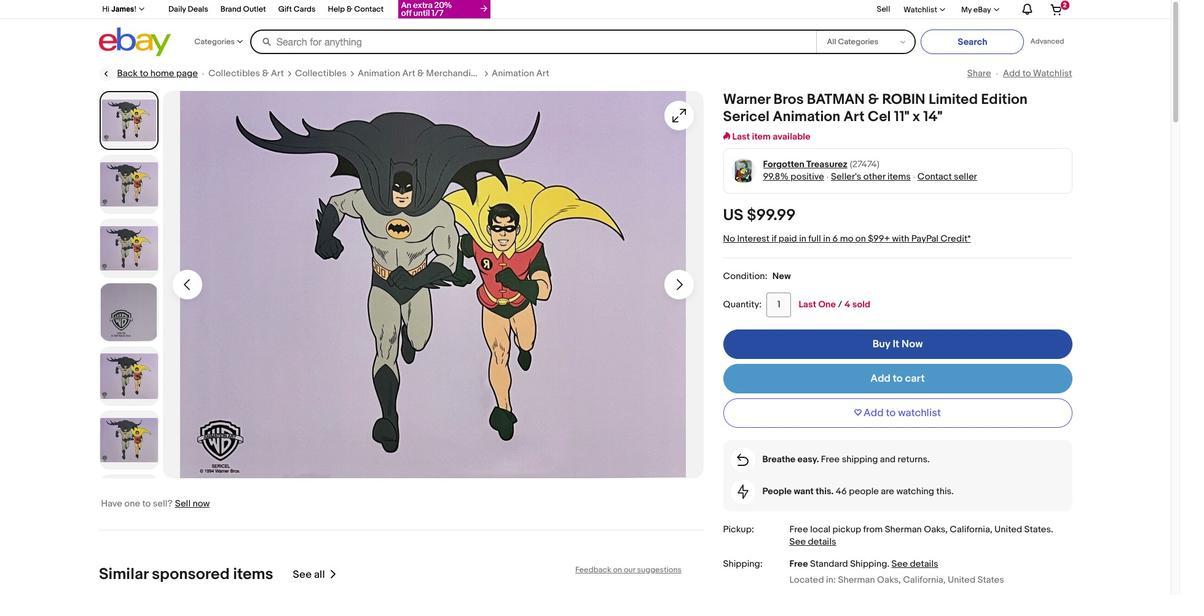 Task type: vqa. For each thing, say whether or not it's contained in the screenshot.
/
yes



Task type: describe. For each thing, give the bounding box(es) containing it.
last item available
[[732, 131, 811, 143]]

see inside the "free local pickup from sherman oaks, california, united states . see details"
[[790, 536, 806, 548]]

local
[[810, 524, 831, 535]]

animation for animation art
[[492, 68, 534, 79]]

2 horizontal spatial see
[[892, 558, 908, 570]]

contact inside account navigation
[[354, 4, 384, 14]]

(27474)
[[850, 159, 880, 170]]

feedback
[[575, 565, 611, 575]]

robin
[[882, 91, 926, 108]]

brand outlet
[[221, 4, 266, 14]]

seller's other items link
[[831, 171, 911, 183]]

99.8% positive link
[[763, 171, 824, 183]]

from
[[863, 524, 883, 535]]

collectibles for collectibles
[[295, 68, 347, 79]]

have
[[101, 498, 122, 510]]

pickup:
[[723, 524, 754, 535]]

back to home page
[[117, 68, 198, 79]]

in:
[[826, 574, 836, 586]]

0 horizontal spatial on
[[613, 565, 622, 575]]

forgotten
[[763, 159, 805, 170]]

quantity:
[[723, 299, 762, 310]]

collectibles & art link
[[208, 68, 284, 80]]

cards
[[294, 4, 316, 14]]

now
[[193, 498, 210, 510]]

daily deals
[[168, 4, 208, 14]]

cart
[[905, 372, 925, 385]]

4
[[845, 299, 850, 310]]

99.8% positive
[[763, 171, 824, 183]]

breathe easy. free shipping and returns.
[[763, 454, 930, 465]]

seller's other items
[[831, 171, 911, 183]]

!
[[134, 5, 136, 14]]

people
[[849, 486, 879, 497]]

feedback on our suggestions link
[[575, 565, 681, 575]]

add for add to watchlist
[[864, 407, 884, 419]]

& inside warner bros batman & robin limited edition sericel animation art cel 11" x 14"
[[868, 91, 879, 108]]

animation art & merchandise link
[[358, 68, 481, 80]]

new
[[773, 270, 791, 282]]

with
[[892, 233, 909, 245]]

warner
[[723, 91, 770, 108]]

add for add to cart
[[871, 372, 891, 385]]

returns.
[[898, 454, 930, 465]]

states inside the "free local pickup from sherman oaks, california, united states . see details"
[[1024, 524, 1051, 535]]

last for last item available
[[732, 131, 750, 143]]

and
[[880, 454, 896, 465]]

sell?
[[153, 498, 173, 510]]

are
[[881, 486, 894, 497]]

hi james !
[[102, 5, 136, 14]]

animation art link
[[492, 68, 549, 80]]

0 vertical spatial on
[[856, 233, 866, 245]]

forgotten treasurez (27474)
[[763, 159, 880, 170]]

brand outlet link
[[221, 2, 266, 17]]

page
[[176, 68, 198, 79]]

$99.99
[[747, 206, 796, 225]]

art inside warner bros batman & robin limited edition sericel animation art cel 11" x 14"
[[844, 108, 865, 125]]

0 horizontal spatial see
[[293, 568, 311, 581]]

celebrate with an extra 20% off image
[[398, 0, 491, 18]]

picture 4 of 7 image
[[100, 283, 158, 341]]

forgotten treasurez link
[[763, 159, 848, 171]]

& left merchandise
[[417, 68, 424, 79]]

0 horizontal spatial sherman
[[838, 574, 875, 586]]

free local pickup from sherman oaks, california, united states . see details
[[790, 524, 1053, 548]]

free for free local pickup from sherman oaks, california, united states . see details
[[790, 524, 808, 535]]

1 horizontal spatial watchlist
[[1033, 68, 1072, 79]]

my ebay
[[961, 5, 991, 14]]

account navigation
[[96, 0, 1072, 21]]

picture 2 of 7 image
[[100, 156, 158, 213]]

items for similar sponsored items
[[233, 565, 273, 584]]

picture 1 of 7 image
[[101, 92, 157, 149]]

people want this. 46 people are watching this.
[[763, 486, 954, 497]]

standard shipping . see details
[[810, 558, 939, 570]]

See all text field
[[293, 568, 325, 581]]

last one / 4 sold
[[799, 299, 871, 310]]

picture 3 of 7 image
[[100, 219, 158, 277]]

/
[[838, 299, 842, 310]]

with details__icon image for people
[[737, 484, 748, 499]]

sell link
[[871, 4, 896, 14]]

46
[[836, 486, 847, 497]]

collectibles for collectibles & art
[[208, 68, 260, 79]]

ebay home image
[[99, 27, 171, 57]]

limited
[[929, 91, 978, 108]]

sericel
[[723, 108, 770, 125]]

one
[[124, 498, 140, 510]]

oaks, inside the "free local pickup from sherman oaks, california, united states . see details"
[[924, 524, 948, 535]]

1 this. from the left
[[816, 486, 834, 497]]

full
[[809, 233, 821, 245]]

condition:
[[723, 270, 768, 282]]

6
[[833, 233, 838, 245]]

back
[[117, 68, 138, 79]]

none submit inside banner
[[921, 30, 1024, 54]]

animation for animation art & merchandise
[[358, 68, 400, 79]]

california, inside the "free local pickup from sherman oaks, california, united states . see details"
[[950, 524, 993, 535]]

$99+
[[868, 233, 890, 245]]

breathe
[[763, 454, 796, 465]]

1 horizontal spatial contact
[[918, 171, 952, 183]]

animation inside warner bros batman & robin limited edition sericel animation art cel 11" x 14"
[[773, 108, 841, 125]]

categories
[[194, 37, 235, 47]]

to for watchlist
[[886, 407, 896, 419]]

buy it now link
[[723, 329, 1072, 359]]

2
[[1063, 1, 1067, 9]]

daily deals link
[[168, 2, 208, 17]]

home
[[150, 68, 174, 79]]

x
[[913, 108, 920, 125]]

buy
[[873, 338, 890, 350]]

have one to sell? sell now
[[101, 498, 210, 510]]

one
[[818, 299, 836, 310]]

art down search for anything text field
[[536, 68, 549, 79]]

shipping
[[842, 454, 878, 465]]

Quantity: text field
[[767, 293, 791, 317]]



Task type: locate. For each thing, give the bounding box(es) containing it.
last left one
[[799, 299, 816, 310]]

james
[[111, 5, 134, 14]]

0 vertical spatial last
[[732, 131, 750, 143]]

items for seller's other items
[[888, 171, 911, 183]]

my
[[961, 5, 972, 14]]

& right help
[[347, 4, 352, 14]]

0 vertical spatial watchlist
[[904, 5, 937, 14]]

0 horizontal spatial oaks,
[[877, 574, 901, 586]]

0 vertical spatial united
[[995, 524, 1022, 535]]

None submit
[[921, 30, 1024, 54]]

forgotten treasurez image
[[731, 158, 756, 184]]

2 horizontal spatial animation
[[773, 108, 841, 125]]

treasurez
[[807, 159, 848, 170]]

free for free
[[790, 558, 808, 570]]

animation inside animation art & merchandise link
[[358, 68, 400, 79]]

help & contact
[[328, 4, 384, 14]]

positive
[[791, 171, 824, 183]]

oaks, down the standard shipping . see details
[[877, 574, 901, 586]]

sherman inside the "free local pickup from sherman oaks, california, united states . see details"
[[885, 524, 922, 535]]

& left collectibles link
[[262, 68, 269, 79]]

united inside the "free local pickup from sherman oaks, california, united states . see details"
[[995, 524, 1022, 535]]

0 horizontal spatial collectibles
[[208, 68, 260, 79]]

free left local
[[790, 524, 808, 535]]

watching
[[896, 486, 934, 497]]

daily
[[168, 4, 186, 14]]

add inside 'button'
[[864, 407, 884, 419]]

2 vertical spatial free
[[790, 558, 808, 570]]

1 horizontal spatial details
[[910, 558, 939, 570]]

0 horizontal spatial animation
[[358, 68, 400, 79]]

animation down search for anything text field
[[492, 68, 534, 79]]

paid
[[779, 233, 797, 245]]

0 horizontal spatial details
[[808, 536, 836, 548]]

see details link down local
[[790, 536, 836, 548]]

to inside 'button'
[[886, 407, 896, 419]]

1 horizontal spatial oaks,
[[924, 524, 948, 535]]

no interest if paid in full in 6 mo on $99+ with paypal credit*
[[723, 233, 971, 245]]

batman
[[807, 91, 865, 108]]

sponsored
[[152, 565, 229, 584]]

brand
[[221, 4, 241, 14]]

1 horizontal spatial sell
[[877, 4, 890, 14]]

us $99.99
[[723, 206, 796, 225]]

1 collectibles from the left
[[208, 68, 260, 79]]

1 in from the left
[[799, 233, 807, 245]]

0 vertical spatial add
[[1003, 68, 1021, 79]]

watchlist down "advanced" link
[[1033, 68, 1072, 79]]

0 horizontal spatial see details link
[[790, 536, 836, 548]]

1 vertical spatial sell
[[175, 498, 191, 510]]

2 vertical spatial add
[[864, 407, 884, 419]]

to left watchlist
[[886, 407, 896, 419]]

collectibles & art
[[208, 68, 284, 79]]

see
[[790, 536, 806, 548], [892, 558, 908, 570], [293, 568, 311, 581]]

oaks,
[[924, 524, 948, 535], [877, 574, 901, 586]]

details inside the "free local pickup from sherman oaks, california, united states . see details"
[[808, 536, 836, 548]]

see details link up located in: sherman oaks, california, united states
[[892, 558, 939, 570]]

1 vertical spatial sherman
[[838, 574, 875, 586]]

sell left the watchlist link
[[877, 4, 890, 14]]

sherman
[[885, 524, 922, 535], [838, 574, 875, 586]]

this.
[[816, 486, 834, 497], [936, 486, 954, 497]]

0 horizontal spatial in
[[799, 233, 807, 245]]

1 horizontal spatial states
[[1024, 524, 1051, 535]]

similar sponsored items
[[99, 565, 273, 584]]

details down local
[[808, 536, 836, 548]]

2 collectibles from the left
[[295, 68, 347, 79]]

1 with details__icon image from the top
[[737, 454, 749, 466]]

contact right help
[[354, 4, 384, 14]]

to for home
[[140, 68, 148, 79]]

see details link
[[790, 536, 836, 548], [892, 558, 939, 570]]

now
[[902, 338, 923, 350]]

0 horizontal spatial united
[[948, 574, 976, 586]]

see left all
[[293, 568, 311, 581]]

to for cart
[[893, 372, 903, 385]]

picture 5 of 7 image
[[100, 347, 158, 405]]

to left the cart on the bottom right of the page
[[893, 372, 903, 385]]

add left the cart on the bottom right of the page
[[871, 372, 891, 385]]

collectibles link
[[295, 68, 347, 80]]

2 in from the left
[[823, 233, 831, 245]]

no
[[723, 233, 735, 245]]

0 vertical spatial details
[[808, 536, 836, 548]]

1 vertical spatial states
[[978, 574, 1004, 586]]

this. right watching
[[936, 486, 954, 497]]

1 horizontal spatial on
[[856, 233, 866, 245]]

standard
[[810, 558, 848, 570]]

located
[[790, 574, 824, 586]]

1 vertical spatial united
[[948, 574, 976, 586]]

help & contact link
[[328, 2, 384, 17]]

0 horizontal spatial this.
[[816, 486, 834, 497]]

1 vertical spatial details
[[910, 558, 939, 570]]

it
[[893, 338, 899, 350]]

art
[[271, 68, 284, 79], [402, 68, 415, 79], [536, 68, 549, 79], [844, 108, 865, 125]]

notifications image
[[1020, 3, 1034, 15]]

free right easy. at the bottom right
[[821, 454, 840, 465]]

animation art & merchandise
[[358, 68, 481, 79]]

art left cel
[[844, 108, 865, 125]]

0 horizontal spatial sell
[[175, 498, 191, 510]]

1 vertical spatial with details__icon image
[[737, 484, 748, 499]]

all
[[314, 568, 325, 581]]

condition: new
[[723, 270, 791, 282]]

available
[[773, 131, 811, 143]]

banner
[[96, 0, 1072, 60]]

oaks, down watching
[[924, 524, 948, 535]]

watchlist link
[[897, 2, 951, 17]]

collectibles
[[208, 68, 260, 79], [295, 68, 347, 79]]

1 horizontal spatial see details link
[[892, 558, 939, 570]]

watchlist right sell link
[[904, 5, 937, 14]]

want
[[794, 486, 814, 497]]

feedback on our suggestions
[[575, 565, 681, 575]]

. inside the "free local pickup from sherman oaks, california, united states . see details"
[[1051, 524, 1053, 535]]

1 vertical spatial watchlist
[[1033, 68, 1072, 79]]

1 vertical spatial on
[[613, 565, 622, 575]]

with details__icon image left people at right
[[737, 484, 748, 499]]

items
[[888, 171, 911, 183], [233, 565, 273, 584]]

on left the our
[[613, 565, 622, 575]]

to for watchlist
[[1023, 68, 1031, 79]]

contact left seller
[[918, 171, 952, 183]]

0 vertical spatial with details__icon image
[[737, 454, 749, 466]]

1 vertical spatial california,
[[903, 574, 946, 586]]

in left full at right top
[[799, 233, 807, 245]]

& inside account navigation
[[347, 4, 352, 14]]

0 vertical spatial sherman
[[885, 524, 922, 535]]

if
[[772, 233, 777, 245]]

animation inside animation art link
[[492, 68, 534, 79]]

1 vertical spatial contact
[[918, 171, 952, 183]]

2 with details__icon image from the top
[[737, 484, 748, 499]]

gift
[[278, 4, 292, 14]]

1 horizontal spatial in
[[823, 233, 831, 245]]

seller
[[954, 171, 977, 183]]

in
[[799, 233, 807, 245], [823, 233, 831, 245]]

0 vertical spatial oaks,
[[924, 524, 948, 535]]

warner bros batman & robin limited edition sericel animation art cel 11" x 14"
[[723, 91, 1028, 125]]

0 vertical spatial see details link
[[790, 536, 836, 548]]

0 horizontal spatial states
[[978, 574, 1004, 586]]

with details__icon image
[[737, 454, 749, 466], [737, 484, 748, 499]]

animation right collectibles link
[[358, 68, 400, 79]]

watchlist
[[904, 5, 937, 14], [1033, 68, 1072, 79]]

0 horizontal spatial items
[[233, 565, 273, 584]]

with details__icon image for breathe
[[737, 454, 749, 466]]

1 horizontal spatial see
[[790, 536, 806, 548]]

1 vertical spatial oaks,
[[877, 574, 901, 586]]

1 horizontal spatial last
[[799, 299, 816, 310]]

0 vertical spatial sell
[[877, 4, 890, 14]]

& left robin
[[868, 91, 879, 108]]

share
[[967, 68, 991, 79]]

items left 'see all'
[[233, 565, 273, 584]]

watchlist inside account navigation
[[904, 5, 937, 14]]

ebay
[[974, 5, 991, 14]]

to up the edition
[[1023, 68, 1031, 79]]

0 horizontal spatial california,
[[903, 574, 946, 586]]

bros
[[774, 91, 804, 108]]

1 horizontal spatial .
[[1051, 524, 1053, 535]]

art left merchandise
[[402, 68, 415, 79]]

0 horizontal spatial last
[[732, 131, 750, 143]]

add to watchlist link
[[1003, 68, 1072, 79]]

warner bros batman & robin limited edition sericel animation art cel 11" x 14" - picture 1 of 7 image
[[163, 91, 704, 478]]

see up located in: sherman oaks, california, united states
[[892, 558, 908, 570]]

1 horizontal spatial items
[[888, 171, 911, 183]]

mo
[[840, 233, 854, 245]]

other
[[864, 171, 886, 183]]

seller's
[[831, 171, 861, 183]]

see all link
[[293, 565, 337, 584]]

1 vertical spatial last
[[799, 299, 816, 310]]

0 vertical spatial states
[[1024, 524, 1051, 535]]

banner containing daily deals
[[96, 0, 1072, 60]]

gift cards link
[[278, 2, 316, 17]]

share button
[[967, 68, 991, 79]]

sherman right from
[[885, 524, 922, 535]]

0 horizontal spatial contact
[[354, 4, 384, 14]]

advanced link
[[1024, 30, 1071, 54]]

buy it now
[[873, 338, 923, 350]]

1 horizontal spatial collectibles
[[295, 68, 347, 79]]

add up the edition
[[1003, 68, 1021, 79]]

1 vertical spatial add
[[871, 372, 891, 385]]

similar
[[99, 565, 148, 584]]

1 vertical spatial .
[[887, 558, 890, 570]]

art left collectibles link
[[271, 68, 284, 79]]

0 vertical spatial contact
[[354, 4, 384, 14]]

1 horizontal spatial united
[[995, 524, 1022, 535]]

0 vertical spatial california,
[[950, 524, 993, 535]]

last for last one / 4 sold
[[799, 299, 816, 310]]

sold
[[852, 299, 871, 310]]

99.8%
[[763, 171, 789, 183]]

sell left now
[[175, 498, 191, 510]]

last left "item"
[[732, 131, 750, 143]]

outlet
[[243, 4, 266, 14]]

free up located
[[790, 558, 808, 570]]

0 vertical spatial free
[[821, 454, 840, 465]]

1 vertical spatial items
[[233, 565, 273, 584]]

people
[[763, 486, 792, 497]]

2 this. from the left
[[936, 486, 954, 497]]

details down the "free local pickup from sherman oaks, california, united states . see details"
[[910, 558, 939, 570]]

hi
[[102, 5, 109, 14]]

1 horizontal spatial animation
[[492, 68, 534, 79]]

gift cards
[[278, 4, 316, 14]]

this. left 46 on the right of page
[[816, 486, 834, 497]]

add down add to cart link
[[864, 407, 884, 419]]

shipping:
[[723, 558, 763, 570]]

0 vertical spatial .
[[1051, 524, 1053, 535]]

14"
[[923, 108, 943, 125]]

add to cart
[[871, 372, 925, 385]]

advanced
[[1031, 37, 1064, 46]]

0 horizontal spatial .
[[887, 558, 890, 570]]

interest
[[737, 233, 770, 245]]

to right back
[[140, 68, 148, 79]]

located in: sherman oaks, california, united states
[[790, 574, 1004, 586]]

.
[[1051, 524, 1053, 535], [887, 558, 890, 570]]

sherman down shipping
[[838, 574, 875, 586]]

deals
[[188, 4, 208, 14]]

in left 6
[[823, 233, 831, 245]]

see all
[[293, 568, 325, 581]]

see up located
[[790, 536, 806, 548]]

paypal
[[912, 233, 939, 245]]

11"
[[894, 108, 910, 125]]

1 horizontal spatial sherman
[[885, 524, 922, 535]]

add to watchlist
[[864, 407, 941, 419]]

2 link
[[1043, 0, 1071, 18]]

sell inside account navigation
[[877, 4, 890, 14]]

add to watchlist button
[[723, 398, 1072, 428]]

california,
[[950, 524, 993, 535], [903, 574, 946, 586]]

picture 6 of 7 image
[[100, 411, 158, 469]]

free inside the "free local pickup from sherman oaks, california, united states . see details"
[[790, 524, 808, 535]]

0 horizontal spatial watchlist
[[904, 5, 937, 14]]

1 vertical spatial free
[[790, 524, 808, 535]]

Search for anything text field
[[252, 31, 814, 53]]

0 vertical spatial items
[[888, 171, 911, 183]]

help
[[328, 4, 345, 14]]

1 horizontal spatial california,
[[950, 524, 993, 535]]

items right other
[[888, 171, 911, 183]]

add for add to watchlist
[[1003, 68, 1021, 79]]

with details__icon image left breathe
[[737, 454, 749, 466]]

1 horizontal spatial this.
[[936, 486, 954, 497]]

animation up the available at the top right of the page
[[773, 108, 841, 125]]

1 vertical spatial see details link
[[892, 558, 939, 570]]

on right mo
[[856, 233, 866, 245]]

to right the one
[[142, 498, 151, 510]]



